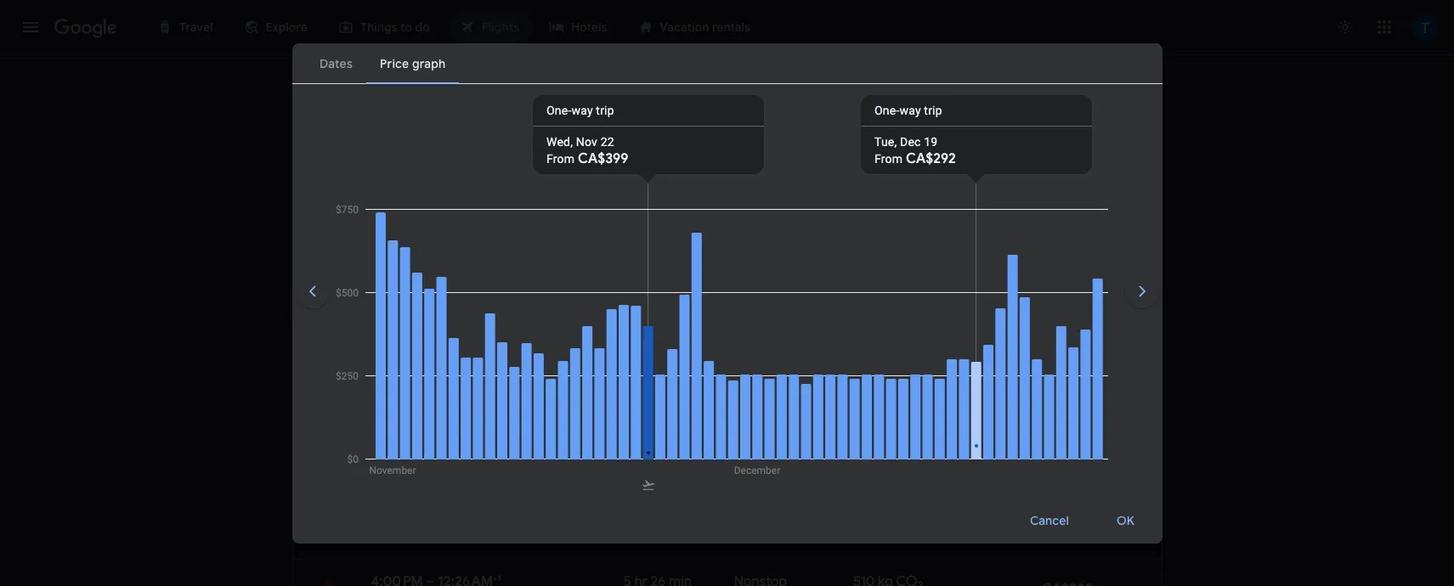 Task type: locate. For each thing, give the bounding box(es) containing it.
ranked based on price and convenience
[[292, 322, 483, 334]]

nov left 7
[[419, 241, 442, 257]]

emissions down the 437 kg co 2
[[880, 387, 928, 399]]

nonstop
[[734, 429, 787, 446]]

7
[[445, 241, 452, 257]]

705 Canadian dollars text field
[[1042, 581, 1093, 586]]

2 one- from the left
[[875, 103, 900, 117]]

date grid
[[963, 246, 1015, 262]]

nov
[[576, 135, 597, 148], [419, 241, 442, 257]]

+47%
[[853, 530, 879, 542]]

1 horizontal spatial one-
[[875, 103, 900, 117]]

1 vertical spatial kg
[[881, 429, 896, 446]]

convenience
[[423, 322, 483, 334]]

lax inside "5 hr 31 min lax – ewr"
[[624, 450, 643, 461]]

min inside "5 hr 31 min lax – ewr"
[[666, 429, 689, 446]]

+47% emissions button
[[848, 510, 944, 546]]

kg for 437
[[879, 365, 894, 382]]

1 horizontal spatial trip
[[924, 103, 942, 117]]

co inside the 437 kg co 2
[[897, 365, 918, 382]]

trip up 19
[[924, 103, 942, 117]]

trip for ca$292
[[924, 103, 942, 117]]

0 vertical spatial nov
[[576, 135, 597, 148]]

2 - from the top
[[854, 451, 857, 462]]

1 one-way trip from the left
[[546, 103, 614, 117]]

1 lax from the top
[[624, 386, 643, 398]]

co up -29% emissions on the bottom of page
[[897, 365, 918, 382]]

400 Canadian dollars text field
[[1039, 437, 1093, 454]]

– left the 6:59 pm
[[431, 429, 439, 446]]

2 vertical spatial hr
[[635, 429, 648, 446]]

0 horizontal spatial one-way trip
[[546, 103, 614, 117]]

437 kg co 2
[[853, 365, 924, 385]]

co
[[897, 365, 918, 382], [899, 429, 920, 446], [453, 467, 467, 479]]

date
[[963, 246, 989, 262]]

one-way trip
[[546, 103, 614, 117], [875, 103, 942, 117]]

based
[[330, 322, 359, 334]]

one-
[[546, 103, 571, 117], [875, 103, 900, 117]]

passenger
[[946, 322, 997, 334]]

min inside 8 hr 20 min lax – lga
[[670, 365, 693, 382]]

– down total duration 5 hr 31 min. element at the bottom of the page
[[643, 450, 650, 461]]

0 vertical spatial nonstop flight. element
[[734, 429, 787, 449]]

swap origin and destination. image
[[552, 129, 572, 150]]

min right 31
[[666, 429, 689, 446]]

hr inside "5 hr 31 min lax – ewr"
[[635, 429, 648, 446]]

– up tickets
[[425, 365, 433, 382]]

one-way trip up dec
[[875, 103, 942, 117]]

from for ca$399
[[546, 152, 575, 165]]

ok button
[[1097, 501, 1155, 541]]

- down 420
[[854, 451, 857, 462]]

connecting airports button
[[890, 170, 1043, 197]]

hr
[[634, 365, 647, 382], [743, 386, 752, 398], [635, 429, 648, 446]]

total duration 5 hr 26 min. element
[[624, 574, 734, 586]]

this price for this flight doesn't include overhead bin access. if you need a carry-on bag, use the bags filter to update prices. image up cancel at the bottom of the page
[[1019, 435, 1039, 455]]

1 vertical spatial +
[[489, 365, 494, 376]]

1 vertical spatial -
[[854, 451, 857, 462]]

separate tickets booked together. this trip includes tickets from multiple airlines. missed connections may be protected by kiwi.com.. element
[[371, 386, 529, 398]]

1 nonstop flight. element from the top
[[734, 429, 787, 449]]

0 horizontal spatial nov
[[419, 241, 442, 257]]

from inside wed, nov 22 from ca$399
[[546, 152, 575, 165]]

1 horizontal spatial from
[[875, 152, 903, 165]]

total duration 8 hr 20 min. element
[[624, 365, 734, 385]]

1 vertical spatial emissions
[[880, 451, 928, 462]]

1 inside 9:40 pm – 9:00 am + 1
[[494, 365, 497, 376]]

way
[[571, 103, 593, 117], [900, 103, 921, 117]]

spirit
[[538, 386, 563, 398], [371, 450, 396, 461]]

wed,
[[546, 135, 573, 148]]

1 vertical spatial nonstop flight. element
[[734, 574, 787, 586]]

– inside 9:40 pm – 9:00 am + 1
[[425, 365, 433, 382]]

420
[[853, 429, 877, 446]]

co up the -31% emissions
[[899, 429, 920, 446]]

1 one- from the left
[[546, 103, 571, 117]]

5
[[624, 429, 631, 446]]

duration
[[1060, 176, 1109, 191]]

0 vertical spatial +
[[652, 322, 658, 334]]

None search field
[[292, 78, 1162, 225]]

2 inside the 437 kg co 2
[[918, 371, 924, 385]]

co right the much on the left bottom
[[453, 467, 467, 479]]

2 vertical spatial lax
[[624, 530, 643, 542]]

+47% emissions
[[853, 530, 930, 542]]

31
[[651, 429, 663, 446]]

0 vertical spatial lax
[[624, 386, 643, 398]]

hr inside 8 hr 20 min lax – lga
[[634, 365, 647, 382]]

lax left jfk
[[624, 530, 643, 542]]

Departure time: 9:40 PM. text field
[[371, 365, 422, 382]]

0 horizontal spatial way
[[571, 103, 593, 117]]

one- for ca$292
[[875, 103, 900, 117]]

grid
[[992, 246, 1015, 262]]

hr for 5 hr 31 min
[[635, 429, 648, 446]]

0 vertical spatial min
[[670, 365, 693, 382]]

1 trip from the left
[[596, 103, 614, 117]]

1 vertical spatial lax
[[624, 450, 643, 461]]

0 horizontal spatial trip
[[596, 103, 614, 117]]

6:59 pm
[[442, 429, 491, 446]]

one-way trip for ca$399
[[546, 103, 614, 117]]

ca$400
[[1039, 437, 1093, 454]]

emissions right the +47%
[[882, 530, 930, 542]]

best
[[292, 296, 327, 317]]

hr down 1 stop flight. element
[[743, 386, 752, 398]]

date grid button
[[918, 239, 1029, 269]]

kg inside the 437 kg co 2
[[879, 365, 894, 382]]

1 way from the left
[[571, 103, 593, 117]]

ca$399
[[578, 150, 628, 167]]

0 vertical spatial kg
[[879, 365, 894, 382]]

lax jfk
[[624, 530, 668, 542]]

lax down 8
[[624, 386, 643, 398]]

0 vertical spatial co
[[897, 365, 918, 382]]

20
[[651, 365, 667, 382]]

1 inside 1 stop 2 hr 2 min dtw
[[734, 365, 739, 382]]

way for ca$399
[[571, 103, 593, 117]]

bags
[[571, 176, 598, 191]]

booked
[[451, 386, 486, 398]]

- down 437
[[854, 387, 857, 399]]

1 vertical spatial spirit
[[371, 450, 396, 461]]

times button
[[709, 170, 781, 197]]

5 hr 31 min lax – ewr
[[624, 429, 689, 461]]

kg
[[879, 365, 894, 382], [881, 429, 896, 446]]

Departure time: 4:00 PM. text field
[[371, 574, 423, 586]]

2 vertical spatial min
[[666, 429, 689, 446]]

from inside "tue, dec 19 from ca$292"
[[875, 152, 903, 165]]

2 lax from the top
[[624, 450, 643, 461]]

one- for ca$399
[[546, 103, 571, 117]]

from down wed,
[[546, 152, 575, 165]]

1
[[494, 365, 497, 376], [734, 365, 739, 382], [498, 573, 501, 584]]

from down tue,
[[875, 152, 903, 165]]

+ 1
[[493, 573, 501, 584]]

duration button
[[1049, 170, 1138, 197]]

hr right 8
[[634, 365, 647, 382]]

1 vertical spatial min
[[764, 386, 782, 398]]

hr for 8 hr 20 min
[[634, 365, 647, 382]]

lax inside 8 hr 20 min lax – lga
[[624, 386, 643, 398]]

kg up the -31% emissions
[[881, 429, 896, 446]]

min
[[670, 365, 693, 382], [764, 386, 782, 398], [666, 429, 689, 446]]

trip up '22' on the left top of the page
[[596, 103, 614, 117]]

kg inside the 420 kg co 2
[[881, 429, 896, 446]]

1 horizontal spatial spirit
[[538, 386, 563, 398]]

one-way trip up swap origin and destination. image
[[546, 103, 614, 117]]

10:28 am
[[371, 429, 427, 446]]

avoids
[[374, 467, 407, 479]]

2 trip from the left
[[924, 103, 942, 117]]

0 horizontal spatial one-
[[546, 103, 571, 117]]

way up dec
[[900, 103, 921, 117]]

spirit up avoids
[[371, 450, 396, 461]]

2 vertical spatial emissions
[[882, 530, 930, 542]]

3 lax from the top
[[624, 530, 643, 542]]

2 vertical spatial co
[[453, 467, 467, 479]]

one- up tue,
[[875, 103, 900, 117]]

1 from from the left
[[546, 152, 575, 165]]

wed, nov 22 from ca$399
[[546, 135, 628, 167]]

0 vertical spatial hr
[[634, 365, 647, 382]]

2 one-way trip from the left
[[875, 103, 942, 117]]

way up swap origin and destination. image
[[571, 103, 593, 117]]

1 horizontal spatial way
[[900, 103, 921, 117]]

hr right 5
[[635, 429, 648, 446]]

1 - from the top
[[854, 387, 857, 399]]

prices
[[355, 241, 390, 257]]

2 from from the left
[[875, 152, 903, 165]]

trip
[[596, 103, 614, 117], [924, 103, 942, 117]]

tue, dec 19 from ca$292
[[875, 135, 956, 167]]

spirit right together at left
[[538, 386, 563, 398]]

nov left '22' on the left top of the page
[[576, 135, 597, 148]]

min right 20 in the bottom left of the page
[[670, 365, 693, 382]]

0 vertical spatial -
[[854, 387, 857, 399]]

layover (1 of 1) is a 2 hr 2 min layover at detroit metropolitan wayne county airport in detroit. element
[[734, 385, 845, 399]]

1 horizontal spatial one-way trip
[[875, 103, 942, 117]]

tue,
[[875, 135, 897, 148]]

-
[[854, 387, 857, 399], [854, 451, 857, 462]]

lax down 5
[[624, 450, 643, 461]]

2
[[433, 87, 440, 100], [701, 322, 707, 334], [918, 371, 924, 385], [734, 386, 740, 398], [755, 386, 761, 398], [920, 434, 926, 449]]

kg up -29% emissions on the bottom of page
[[879, 365, 894, 382]]

1 stop 2 hr 2 min dtw
[[734, 365, 807, 398]]

by:
[[1118, 320, 1135, 335]]

0 horizontal spatial from
[[546, 152, 575, 165]]

–
[[425, 365, 433, 382], [643, 386, 650, 398], [431, 429, 439, 446], [643, 450, 650, 461]]

price button
[[634, 170, 702, 197]]

emissions down the 420 kg co 2
[[880, 451, 928, 462]]

assistance
[[999, 322, 1051, 334]]

stop
[[743, 365, 770, 382]]

1 inside arrival time: 12:26 am on  wednesday, november 8. text box
[[498, 573, 501, 584]]

lax for 5
[[624, 450, 643, 461]]

0 vertical spatial this price for this flight doesn't include overhead bin access. if you need a carry-on bag, use the bags filter to update prices. image
[[1021, 371, 1042, 391]]

1 vertical spatial hr
[[743, 386, 752, 398]]

1 horizontal spatial nov
[[576, 135, 597, 148]]

– down total duration 8 hr 20 min. element
[[643, 386, 650, 398]]

scroll forward image
[[1121, 271, 1162, 311]]

lax
[[624, 386, 643, 398], [624, 450, 643, 461], [624, 530, 643, 542]]

8 hr 20 min lax – lga
[[624, 365, 693, 398]]

none search field containing bags
[[292, 78, 1162, 225]]

1 vertical spatial this price for this flight doesn't include overhead bin access. if you need a carry-on bag, use the bags filter to update prices. image
[[1019, 435, 1039, 455]]

this price for this flight doesn't include overhead bin access. if you need a carry-on bag, use the bags filter to update prices. image
[[1021, 371, 1042, 391], [1019, 435, 1039, 455]]

+
[[652, 322, 658, 334], [489, 365, 494, 376], [493, 573, 498, 584]]

kg for 420
[[881, 429, 896, 446]]

one- up swap origin and destination. image
[[546, 103, 571, 117]]

passenger assistance button
[[946, 322, 1051, 334]]

one-way trip for ca$292
[[875, 103, 942, 117]]

1 vertical spatial nov
[[419, 241, 442, 257]]

sort by:
[[1091, 320, 1135, 335]]

min left 'dtw'
[[764, 386, 782, 398]]

2 vertical spatial +
[[493, 573, 498, 584]]

0 horizontal spatial spirit
[[371, 450, 396, 461]]

0 vertical spatial emissions
[[880, 387, 928, 399]]

nonstop flight. element
[[734, 429, 787, 449], [734, 574, 787, 586]]

2 way from the left
[[900, 103, 921, 117]]

cancel
[[1030, 513, 1069, 529]]

nov inside find the best price region
[[419, 241, 442, 257]]

2 inside 2 popup button
[[433, 87, 440, 100]]

this price for this flight doesn't include overhead bin access. if you need a carry-on bag, use the bags filter to update prices. image down assistance
[[1021, 371, 1042, 391]]

price
[[376, 322, 400, 334]]

emissions for 437
[[880, 387, 928, 399]]

1 vertical spatial co
[[899, 429, 920, 446]]

separate tickets booked together
[[371, 386, 529, 398]]

2 nonstop flight. element from the top
[[734, 574, 787, 586]]

co inside the 420 kg co 2
[[899, 429, 920, 446]]



Task type: vqa. For each thing, say whether or not it's contained in the screenshot.
9:00 AM
yes



Task type: describe. For each thing, give the bounding box(es) containing it.
- for 420
[[854, 451, 857, 462]]

Departure time: 10:28 AM. text field
[[371, 429, 427, 446]]

9:00 am
[[437, 365, 489, 382]]

times
[[719, 176, 752, 191]]

leaves los angeles international airport at 9:40 pm on tuesday, november 7 and arrives at laguardia airport at 9:00 am on wednesday, november 8. element
[[371, 365, 497, 382]]

learn more about tracked prices image
[[394, 241, 409, 257]]

31%
[[857, 451, 877, 462]]

dtw
[[785, 386, 807, 398]]

ca$292
[[906, 150, 956, 167]]

as
[[410, 467, 421, 479]]

connecting airports
[[900, 176, 1014, 191]]

co for 437
[[897, 365, 918, 382]]

437
[[853, 365, 876, 382]]

track
[[321, 241, 352, 257]]

- for 437
[[854, 387, 857, 399]]

+ inside arrival time: 12:26 am on  wednesday, november 8. text box
[[493, 573, 498, 584]]

2 inside the 420 kg co 2
[[920, 434, 926, 449]]

– inside "5 hr 31 min lax – ewr"
[[643, 450, 650, 461]]

nov 7
[[419, 241, 452, 257]]

learn more about ranking image
[[486, 320, 502, 336]]

connecting
[[900, 176, 966, 191]]

420 kg co 2
[[853, 429, 926, 449]]

tickets
[[416, 386, 448, 398]]

dec
[[900, 135, 921, 148]]

min inside 1 stop 2 hr 2 min dtw
[[764, 386, 782, 398]]

cancel button
[[1010, 501, 1090, 541]]

sort
[[1091, 320, 1115, 335]]

9:40 pm – 9:00 am + 1
[[371, 365, 497, 382]]

29%
[[857, 387, 877, 399]]

Departure text field
[[887, 116, 1104, 162]]

track prices
[[321, 241, 390, 257]]

this price for this flight doesn't include overhead bin access. if you need a carry-on bag, use the bags filter to update prices. image for ca$400
[[1019, 435, 1039, 455]]

min for 5 hr 31 min
[[666, 429, 689, 446]]

min for 8 hr 20 min
[[670, 365, 693, 382]]

– inside 8 hr 20 min lax – lga
[[643, 386, 650, 398]]

include
[[545, 322, 579, 334]]

-29% emissions
[[854, 387, 928, 399]]

ok
[[1117, 513, 1135, 529]]

19
[[924, 135, 938, 148]]

passenger assistance
[[946, 322, 1051, 334]]

adults.
[[710, 322, 742, 334]]

taxes
[[624, 322, 650, 334]]

on
[[362, 322, 374, 334]]

leaves los angeles international airport at 10:28 am on tuesday, november 7 and arrives at newark liberty international airport at 6:59 pm on tuesday, november 7. element
[[371, 429, 491, 446]]

nonstop flight. element containing nonstop
[[734, 429, 787, 449]]

nov inside wed, nov 22 from ca$399
[[576, 135, 597, 148]]

co for 420
[[899, 429, 920, 446]]

ranked
[[292, 322, 327, 334]]

ca$320
[[1042, 373, 1093, 390]]

ca$705
[[1042, 518, 1093, 535]]

prices
[[512, 322, 542, 334]]

-31% emissions
[[854, 451, 928, 462]]

ewr
[[650, 450, 672, 461]]

+ inside 9:40 pm – 9:00 am + 1
[[489, 365, 494, 376]]

for
[[684, 322, 698, 334]]

lax for 8
[[624, 386, 643, 398]]

airports
[[969, 176, 1014, 191]]

separate
[[371, 386, 413, 398]]

best flights main content
[[292, 239, 1162, 586]]

required
[[582, 322, 621, 334]]

trip for ca$399
[[596, 103, 614, 117]]

lga
[[650, 386, 669, 398]]

emissions inside popup button
[[882, 530, 930, 542]]

Arrival time: 9:00 AM on  Wednesday, November 8. text field
[[437, 365, 497, 382]]

best flights
[[292, 296, 381, 317]]

prices include required taxes + fees for 2 adults.
[[512, 322, 742, 334]]

hr inside 1 stop 2 hr 2 min dtw
[[743, 386, 752, 398]]

from for ca$292
[[875, 152, 903, 165]]

Arrival time: 12:26 AM on  Wednesday, November 8. text field
[[438, 573, 501, 586]]

Arrival time: 6:59 PM. text field
[[442, 429, 491, 446]]

find the best price region
[[292, 239, 1162, 283]]

10:28 am – 6:59 pm spirit
[[371, 429, 491, 461]]

and
[[403, 322, 421, 334]]

this price for this flight doesn't include overhead bin access. if you need a carry-on bag, use the bags filter to update prices. image for ca$320
[[1021, 371, 1042, 391]]

705 Canadian dollars text field
[[1042, 518, 1093, 535]]

22
[[601, 135, 614, 148]]

scroll backward image
[[292, 271, 333, 311]]

flights
[[331, 296, 381, 317]]

way for ca$292
[[900, 103, 921, 117]]

total duration 5 hr 31 min. element
[[624, 429, 734, 449]]

0 vertical spatial spirit
[[538, 386, 563, 398]]

fees
[[661, 322, 682, 334]]

8
[[624, 365, 631, 382]]

avoids as much co
[[374, 467, 467, 479]]

emissions for 420
[[880, 451, 928, 462]]

sort by: button
[[1084, 312, 1162, 342]]

spirit inside 10:28 am – 6:59 pm spirit
[[371, 450, 396, 461]]

– inside 10:28 am – 6:59 pm spirit
[[431, 429, 439, 446]]

bags button
[[561, 170, 627, 197]]

9:40 pm
[[371, 365, 422, 382]]

1 stop flight. element
[[734, 365, 770, 385]]

jfk
[[650, 530, 668, 542]]

much
[[424, 467, 450, 479]]

320 Canadian dollars text field
[[1042, 373, 1093, 390]]

leaves los angeles international airport at 4:00 pm on tuesday, november 7 and arrives at john f. kennedy international airport at 12:26 am on wednesday, november 8. element
[[371, 573, 501, 586]]

together
[[489, 386, 529, 398]]



